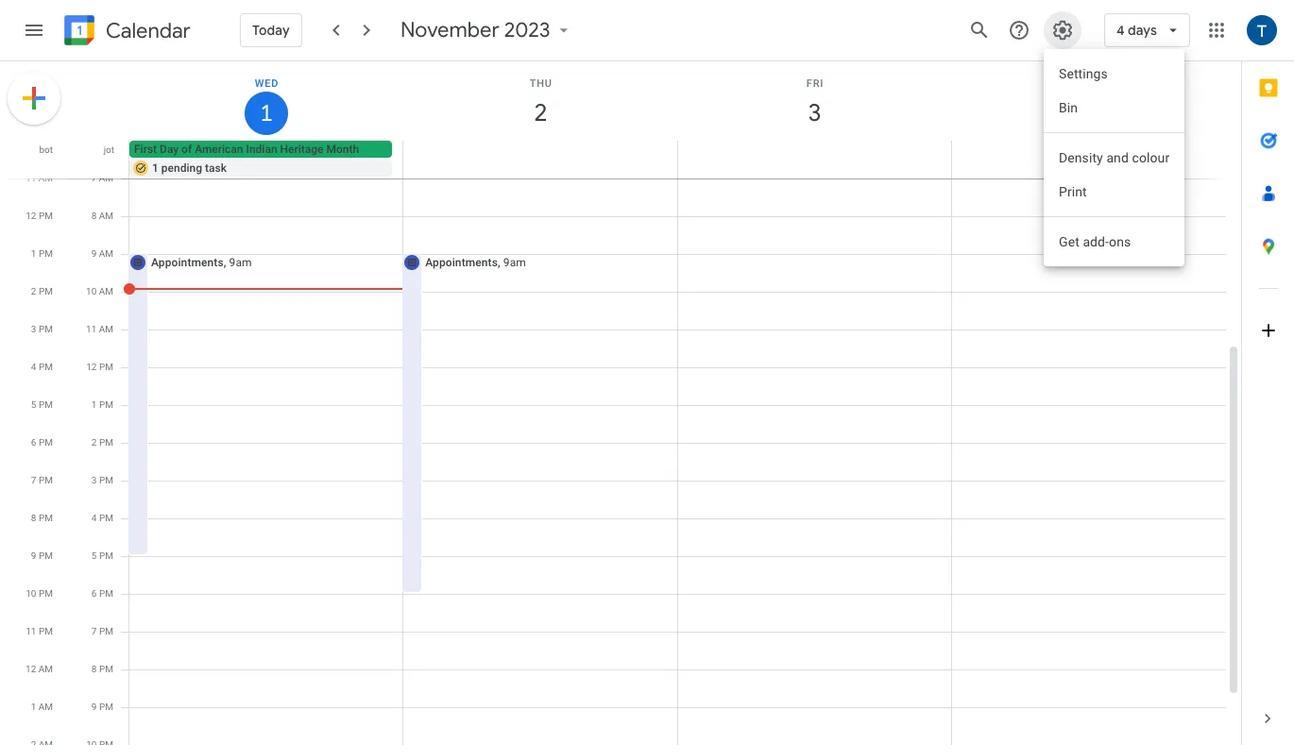 Task type: describe. For each thing, give the bounding box(es) containing it.
task
[[205, 162, 227, 175]]

am down bot
[[39, 173, 53, 183]]

0 horizontal spatial 12 pm
[[26, 211, 53, 221]]

calendar
[[106, 17, 191, 44]]

1 horizontal spatial 11 am
[[86, 324, 113, 335]]

1 inside wed 1
[[259, 98, 272, 129]]

1 link
[[245, 92, 288, 135]]

1 vertical spatial 6 pm
[[92, 589, 113, 599]]

1 vertical spatial 5
[[92, 551, 97, 561]]

first day of american indian heritage month button
[[129, 141, 392, 158]]

4 days button
[[1105, 8, 1191, 53]]

3 cell from the left
[[952, 141, 1226, 179]]

ons
[[1110, 234, 1132, 250]]

0 vertical spatial 5
[[31, 400, 36, 410]]

0 horizontal spatial 6
[[31, 438, 36, 448]]

3 inside fri 3
[[807, 97, 821, 129]]

12 am
[[26, 665, 53, 675]]

1 inside 1 pending task button
[[152, 162, 159, 175]]

0 horizontal spatial 4 pm
[[31, 362, 53, 372]]

november
[[401, 17, 499, 43]]

grid containing 2
[[0, 61, 1242, 746]]

1 vertical spatial 2
[[31, 286, 36, 297]]

density and colour
[[1060, 150, 1170, 165]]

of
[[182, 143, 192, 156]]

0 vertical spatial 1 pm
[[31, 249, 53, 259]]

days
[[1129, 22, 1158, 39]]

4 inside dropdown button
[[1117, 22, 1125, 39]]

1 vertical spatial 8 pm
[[92, 665, 113, 675]]

density
[[1060, 150, 1104, 165]]

10 pm
[[26, 589, 53, 599]]

1 vertical spatial 9 pm
[[92, 702, 113, 713]]

7 am
[[91, 173, 113, 183]]

am down 12 am
[[38, 702, 53, 713]]

jot
[[104, 145, 114, 155]]

1 horizontal spatial 7 pm
[[92, 627, 113, 637]]

8 am
[[91, 211, 113, 221]]

2 vertical spatial 11
[[26, 627, 36, 637]]

american
[[195, 143, 243, 156]]

1 9am from the left
[[229, 256, 252, 269]]

am down 10 am
[[99, 324, 113, 335]]

row containing first day of american indian heritage month
[[121, 141, 1242, 179]]

today
[[252, 22, 290, 39]]

1 horizontal spatial 3
[[92, 475, 97, 486]]

2 9am from the left
[[504, 256, 526, 269]]

wed 1
[[255, 78, 279, 129]]

0 horizontal spatial 8 pm
[[31, 513, 53, 524]]

2 inside 'thu 2'
[[533, 97, 547, 129]]

november 2023
[[401, 17, 550, 43]]

2 vertical spatial 4
[[92, 513, 97, 524]]

0 horizontal spatial 3
[[31, 324, 36, 335]]

pending
[[161, 162, 202, 175]]

1 appointments from the left
[[151, 256, 224, 269]]

month
[[327, 143, 359, 156]]

print
[[1060, 184, 1088, 199]]

0 horizontal spatial 2 pm
[[31, 286, 53, 297]]

1 , from the left
[[224, 256, 226, 269]]

settings menu image
[[1052, 19, 1075, 42]]

0 vertical spatial 11
[[26, 173, 36, 183]]

0 vertical spatial 7
[[91, 173, 97, 183]]

1 horizontal spatial 4 pm
[[92, 513, 113, 524]]

0 vertical spatial 6 pm
[[31, 438, 53, 448]]

heritage
[[280, 143, 324, 156]]

1 vertical spatial 12
[[86, 362, 97, 372]]



Task type: locate. For each thing, give the bounding box(es) containing it.
2 appointments , 9am from the left
[[426, 256, 526, 269]]

11 am down 10 am
[[86, 324, 113, 335]]

2
[[533, 97, 547, 129], [31, 286, 36, 297], [92, 438, 97, 448]]

8 up 9 am
[[91, 211, 97, 221]]

0 horizontal spatial ,
[[224, 256, 226, 269]]

am down the jot
[[99, 173, 113, 183]]

0 vertical spatial 9
[[91, 249, 97, 259]]

cell containing first day of american indian heritage month
[[129, 141, 404, 179]]

0 vertical spatial 6
[[31, 438, 36, 448]]

7
[[91, 173, 97, 183], [31, 475, 36, 486], [92, 627, 97, 637]]

1 horizontal spatial 3 pm
[[92, 475, 113, 486]]

11 up 12 am
[[26, 627, 36, 637]]

pm
[[39, 211, 53, 221], [39, 249, 53, 259], [39, 286, 53, 297], [39, 324, 53, 335], [39, 362, 53, 372], [99, 362, 113, 372], [39, 400, 53, 410], [99, 400, 113, 410], [39, 438, 53, 448], [99, 438, 113, 448], [39, 475, 53, 486], [99, 475, 113, 486], [39, 513, 53, 524], [99, 513, 113, 524], [39, 551, 53, 561], [99, 551, 113, 561], [39, 589, 53, 599], [99, 589, 113, 599], [39, 627, 53, 637], [99, 627, 113, 637], [99, 665, 113, 675], [99, 702, 113, 713]]

1 vertical spatial 4 pm
[[92, 513, 113, 524]]

add-
[[1084, 234, 1110, 250]]

9
[[91, 249, 97, 259], [31, 551, 36, 561], [92, 702, 97, 713]]

1 horizontal spatial 5 pm
[[92, 551, 113, 561]]

1 am
[[31, 702, 53, 713]]

1 horizontal spatial 4
[[92, 513, 97, 524]]

november 2023 button
[[393, 17, 581, 43]]

0 vertical spatial 2
[[533, 97, 547, 129]]

1 cell from the left
[[129, 141, 404, 179]]

12 pm left the 8 am
[[26, 211, 53, 221]]

0 vertical spatial 12 pm
[[26, 211, 53, 221]]

1 horizontal spatial 6 pm
[[92, 589, 113, 599]]

1 vertical spatial 5 pm
[[92, 551, 113, 561]]

0 horizontal spatial 9am
[[229, 256, 252, 269]]

2 vertical spatial 9
[[92, 702, 97, 713]]

grid
[[0, 61, 1242, 746]]

0 vertical spatial 10
[[86, 286, 97, 297]]

11
[[26, 173, 36, 183], [86, 324, 97, 335], [26, 627, 36, 637]]

am
[[39, 173, 53, 183], [99, 173, 113, 183], [99, 211, 113, 221], [99, 249, 113, 259], [99, 286, 113, 297], [99, 324, 113, 335], [39, 665, 53, 675], [38, 702, 53, 713]]

12 left the 8 am
[[26, 211, 36, 221]]

1 vertical spatial 3
[[31, 324, 36, 335]]

1 appointments , 9am from the left
[[151, 256, 252, 269]]

1 vertical spatial 11
[[86, 324, 97, 335]]

0 horizontal spatial 11 am
[[26, 173, 53, 183]]

appointments , 9am
[[151, 256, 252, 269], [426, 256, 526, 269]]

settings menu menu
[[1044, 49, 1185, 267]]

1 vertical spatial 6
[[92, 589, 97, 599]]

2 horizontal spatial 2
[[533, 97, 547, 129]]

colour
[[1133, 150, 1170, 165]]

fri
[[807, 78, 824, 90]]

2 horizontal spatial 4
[[1117, 22, 1125, 39]]

0 vertical spatial 11 am
[[26, 173, 53, 183]]

bot
[[39, 145, 53, 155]]

2 vertical spatial 8
[[92, 665, 97, 675]]

10 am
[[86, 286, 113, 297]]

9 pm
[[31, 551, 53, 561], [92, 702, 113, 713]]

calendar heading
[[102, 17, 191, 44]]

11 pm
[[26, 627, 53, 637]]

1 vertical spatial 3 pm
[[92, 475, 113, 486]]

4
[[1117, 22, 1125, 39], [31, 362, 36, 372], [92, 513, 97, 524]]

0 vertical spatial 2 pm
[[31, 286, 53, 297]]

1 vertical spatial 1 pm
[[92, 400, 113, 410]]

5
[[31, 400, 36, 410], [92, 551, 97, 561]]

am up 9 am
[[99, 211, 113, 221]]

wed
[[255, 78, 279, 90]]

9 right 1 am
[[92, 702, 97, 713]]

0 vertical spatial 7 pm
[[31, 475, 53, 486]]

2 , from the left
[[498, 256, 501, 269]]

1 horizontal spatial 9 pm
[[92, 702, 113, 713]]

3
[[807, 97, 821, 129], [31, 324, 36, 335], [92, 475, 97, 486]]

8 right 12 am
[[92, 665, 97, 675]]

1 pending task
[[152, 162, 227, 175]]

12 pm
[[26, 211, 53, 221], [86, 362, 113, 372]]

1 horizontal spatial 1 pm
[[92, 400, 113, 410]]

sat
[[1080, 78, 1101, 90]]

0 horizontal spatial 4
[[31, 362, 36, 372]]

1 horizontal spatial 2
[[92, 438, 97, 448]]

1 horizontal spatial 6
[[92, 589, 97, 599]]

6 pm
[[31, 438, 53, 448], [92, 589, 113, 599]]

8 pm up 10 pm
[[31, 513, 53, 524]]

day
[[160, 143, 179, 156]]

0 horizontal spatial 6 pm
[[31, 438, 53, 448]]

indian
[[246, 143, 278, 156]]

0 horizontal spatial 3 pm
[[31, 324, 53, 335]]

1
[[259, 98, 272, 129], [152, 162, 159, 175], [31, 249, 36, 259], [92, 400, 97, 410], [31, 702, 36, 713]]

8
[[91, 211, 97, 221], [31, 513, 36, 524], [92, 665, 97, 675]]

6
[[31, 438, 36, 448], [92, 589, 97, 599]]

1 horizontal spatial appointments
[[426, 256, 498, 269]]

12 down 11 pm
[[26, 665, 36, 675]]

1 pending task button
[[129, 160, 392, 177]]

settings
[[1060, 66, 1109, 81]]

appointments
[[151, 256, 224, 269], [426, 256, 498, 269]]

get
[[1060, 234, 1080, 250]]

0 vertical spatial 3
[[807, 97, 821, 129]]

9 up 10 am
[[91, 249, 97, 259]]

1 vertical spatial 2 pm
[[92, 438, 113, 448]]

thu
[[530, 78, 553, 90]]

0 vertical spatial 3 pm
[[31, 324, 53, 335]]

2023
[[504, 17, 550, 43]]

today button
[[240, 8, 302, 53]]

10
[[86, 286, 97, 297], [26, 589, 36, 599]]

0 vertical spatial 9 pm
[[31, 551, 53, 561]]

main drawer image
[[23, 19, 45, 42]]

0 vertical spatial 12
[[26, 211, 36, 221]]

1 vertical spatial 11 am
[[86, 324, 113, 335]]

1 horizontal spatial appointments , 9am
[[426, 256, 526, 269]]

1 horizontal spatial 8 pm
[[92, 665, 113, 675]]

11 left 7 am
[[26, 173, 36, 183]]

first
[[134, 143, 157, 156]]

0 horizontal spatial 1 pm
[[31, 249, 53, 259]]

1 vertical spatial 10
[[26, 589, 36, 599]]

1 vertical spatial 9
[[31, 551, 36, 561]]

and
[[1107, 150, 1129, 165]]

3 pm
[[31, 324, 53, 335], [92, 475, 113, 486]]

2 pm
[[31, 286, 53, 297], [92, 438, 113, 448]]

2 horizontal spatial 3
[[807, 97, 821, 129]]

2 link
[[519, 92, 563, 135]]

thu 2
[[530, 78, 553, 129]]

12 down 10 am
[[86, 362, 97, 372]]

1 horizontal spatial 2 pm
[[92, 438, 113, 448]]

8 up 10 pm
[[31, 513, 36, 524]]

cell
[[129, 141, 404, 179], [678, 141, 952, 179], [952, 141, 1226, 179]]

1 horizontal spatial ,
[[498, 256, 501, 269]]

0 horizontal spatial 5 pm
[[31, 400, 53, 410]]

4 pm
[[31, 362, 53, 372], [92, 513, 113, 524]]

8 pm
[[31, 513, 53, 524], [92, 665, 113, 675]]

get add-ons
[[1060, 234, 1132, 250]]

1 vertical spatial 7
[[31, 475, 36, 486]]

2 vertical spatial 3
[[92, 475, 97, 486]]

0 vertical spatial 5 pm
[[31, 400, 53, 410]]

2 cell from the left
[[678, 141, 952, 179]]

1 pm
[[31, 249, 53, 259], [92, 400, 113, 410]]

10 up 11 pm
[[26, 589, 36, 599]]

2 vertical spatial 7
[[92, 627, 97, 637]]

0 horizontal spatial 5
[[31, 400, 36, 410]]

first day of american indian heritage month
[[134, 143, 359, 156]]

9 am
[[91, 249, 113, 259]]

0 vertical spatial 8 pm
[[31, 513, 53, 524]]

9 pm up 10 pm
[[31, 551, 53, 561]]

0 horizontal spatial 7 pm
[[31, 475, 53, 486]]

1 horizontal spatial 12 pm
[[86, 362, 113, 372]]

5 pm
[[31, 400, 53, 410], [92, 551, 113, 561]]

1 vertical spatial 7 pm
[[92, 627, 113, 637]]

2 vertical spatial 2
[[92, 438, 97, 448]]

0 horizontal spatial 2
[[31, 286, 36, 297]]

0 horizontal spatial 10
[[26, 589, 36, 599]]

1 vertical spatial 12 pm
[[86, 362, 113, 372]]

12 pm down 10 am
[[86, 362, 113, 372]]

2 vertical spatial 12
[[26, 665, 36, 675]]

0 horizontal spatial 9 pm
[[31, 551, 53, 561]]

tab list
[[1243, 61, 1295, 693]]

9 pm right 1 am
[[92, 702, 113, 713]]

0 horizontal spatial appointments , 9am
[[151, 256, 252, 269]]

fri 3
[[807, 78, 824, 129]]

calendar element
[[60, 11, 191, 53]]

0 horizontal spatial appointments
[[151, 256, 224, 269]]

1 horizontal spatial 10
[[86, 286, 97, 297]]

am down the 8 am
[[99, 249, 113, 259]]

11 down 10 am
[[86, 324, 97, 335]]

11 am
[[26, 173, 53, 183], [86, 324, 113, 335]]

12
[[26, 211, 36, 221], [86, 362, 97, 372], [26, 665, 36, 675]]

3 link
[[794, 92, 837, 135]]

1 vertical spatial 8
[[31, 513, 36, 524]]

1 vertical spatial 4
[[31, 362, 36, 372]]

4 days
[[1117, 22, 1158, 39]]

bin
[[1060, 100, 1079, 115]]

9 up 10 pm
[[31, 551, 36, 561]]

1 horizontal spatial 5
[[92, 551, 97, 561]]

10 for 10 am
[[86, 286, 97, 297]]

0 vertical spatial 4
[[1117, 22, 1125, 39]]

11 am down bot
[[26, 173, 53, 183]]

1 horizontal spatial 9am
[[504, 256, 526, 269]]

am up 1 am
[[39, 665, 53, 675]]

7 pm
[[31, 475, 53, 486], [92, 627, 113, 637]]

10 for 10 pm
[[26, 589, 36, 599]]

,
[[224, 256, 226, 269], [498, 256, 501, 269]]

9am
[[229, 256, 252, 269], [504, 256, 526, 269]]

0 vertical spatial 4 pm
[[31, 362, 53, 372]]

10 down 9 am
[[86, 286, 97, 297]]

0 vertical spatial 8
[[91, 211, 97, 221]]

8 pm right 12 am
[[92, 665, 113, 675]]

2 appointments from the left
[[426, 256, 498, 269]]

row
[[121, 141, 1242, 179]]

am down 9 am
[[99, 286, 113, 297]]



Task type: vqa. For each thing, say whether or not it's contained in the screenshot.
Main drawer icon on the top
yes



